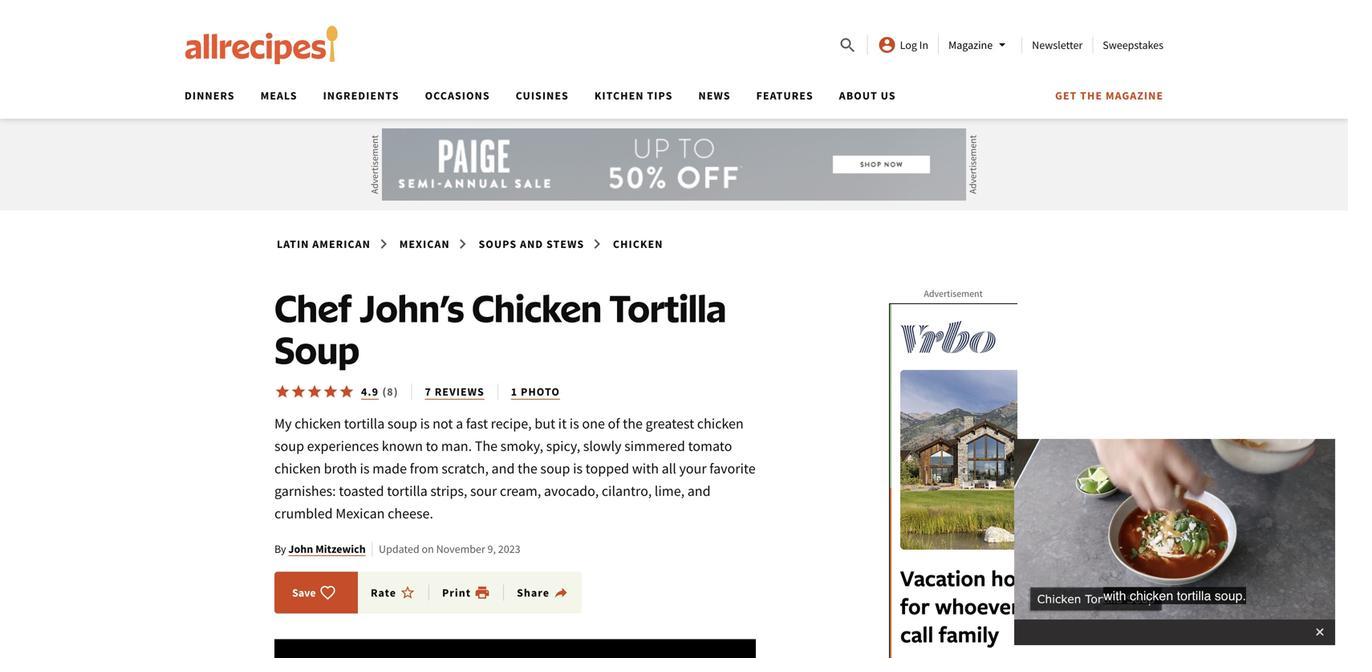 Task type: vqa. For each thing, say whether or not it's contained in the screenshot.
Trending
no



Task type: describe. For each thing, give the bounding box(es) containing it.
rate
[[371, 585, 396, 600]]

to
[[426, 437, 438, 455]]

is right 'it'
[[570, 414, 579, 433]]

2 star image from the left
[[291, 384, 307, 400]]

save button
[[287, 585, 341, 601]]

by john mitzewich
[[274, 542, 366, 556]]

kitchen tips link
[[595, 88, 673, 103]]

soups and stews link
[[476, 234, 587, 254]]

cuisines link
[[516, 88, 569, 103]]

cilantro,
[[602, 482, 652, 500]]

7
[[425, 384, 432, 399]]

2 horizontal spatial soup
[[540, 459, 570, 477]]

greatest
[[646, 414, 694, 433]]

chicken up the garnishes:
[[274, 459, 321, 477]]

latin
[[277, 237, 309, 251]]

the
[[475, 437, 498, 455]]

strips,
[[430, 482, 467, 500]]

from
[[410, 459, 439, 477]]

chicken up tomato
[[697, 414, 744, 433]]

is left the not
[[420, 414, 430, 433]]

broth
[[324, 459, 357, 477]]

home image
[[185, 26, 339, 64]]

1 horizontal spatial chicken
[[613, 237, 663, 251]]

newsletter
[[1032, 38, 1083, 52]]

american
[[312, 237, 371, 251]]

share image
[[553, 585, 569, 601]]

photo
[[521, 384, 560, 399]]

meals
[[260, 88, 297, 103]]

reviews
[[435, 384, 485, 399]]

john mitzewich link
[[288, 542, 366, 556]]

0 vertical spatial mexican
[[399, 237, 450, 251]]

cream,
[[500, 482, 541, 500]]

rate button
[[371, 585, 429, 601]]

sweepstakes
[[1103, 38, 1164, 52]]

favorite
[[710, 459, 756, 477]]

star image
[[323, 384, 339, 400]]

mexican inside my chicken tortilla soup is not a fast recipe, but it is one of the greatest chicken soup experiences known to man. the smoky, spicy, slowly simmered tomato chicken broth is made from scratch, and the soup is topped with all your favorite garnishes: toasted tortilla strips, sour cream, avocado, cilantro, lime, and crumbled mexican cheese.
[[336, 504, 385, 522]]

2 vertical spatial and
[[688, 482, 711, 500]]

not
[[433, 414, 453, 433]]

latin american
[[277, 237, 371, 251]]

slowly
[[583, 437, 622, 455]]

on
[[422, 542, 434, 556]]

all
[[662, 459, 676, 477]]

4.9 (8)
[[361, 384, 398, 399]]

a
[[456, 414, 463, 433]]

mitzewich
[[315, 542, 366, 556]]

2023
[[498, 542, 521, 556]]

banner containing log in
[[0, 0, 1348, 119]]

chevron_right image for latin american
[[374, 234, 393, 254]]

my
[[274, 414, 292, 433]]

get the magazine
[[1055, 88, 1164, 103]]

about us link
[[839, 88, 896, 103]]

1 star image from the left
[[274, 384, 291, 400]]

toasted
[[339, 482, 384, 500]]

1 vertical spatial advertisement region
[[889, 303, 1018, 658]]

ingredients link
[[323, 88, 399, 103]]

smoky,
[[500, 437, 543, 455]]

magazine button
[[949, 35, 1012, 55]]

chef
[[274, 285, 352, 331]]

1 vertical spatial tortilla
[[387, 482, 428, 500]]

0 vertical spatial the
[[623, 414, 643, 433]]

it
[[558, 414, 567, 433]]

print
[[442, 585, 471, 600]]

0 vertical spatial and
[[520, 237, 543, 251]]

john's
[[360, 285, 464, 331]]

chef john's chicken tortilla soup
[[274, 285, 726, 373]]

1 vertical spatial and
[[492, 459, 515, 477]]

news link
[[698, 88, 731, 103]]

chevron_right image for soups and stews
[[588, 234, 607, 254]]

the
[[1080, 88, 1103, 103]]

my chicken tortilla soup is not a fast recipe, but it is one of the greatest chicken soup experiences known to man. the smoky, spicy, slowly simmered tomato chicken broth is made from scratch, and the soup is topped with all your favorite garnishes: toasted tortilla strips, sour cream, avocado, cilantro, lime, and crumbled mexican cheese.
[[274, 414, 756, 522]]

mexican link
[[397, 234, 452, 254]]

avocado,
[[544, 482, 599, 500]]

log in link
[[878, 35, 928, 55]]

occasions link
[[425, 88, 490, 103]]

november
[[436, 542, 485, 556]]

0 vertical spatial advertisement region
[[382, 128, 966, 201]]

tips
[[647, 88, 673, 103]]

known
[[382, 437, 423, 455]]

1 photo
[[511, 384, 560, 399]]

4 star image from the left
[[339, 384, 355, 400]]

john
[[288, 542, 313, 556]]



Task type: locate. For each thing, give the bounding box(es) containing it.
topped
[[586, 459, 629, 477]]

lime,
[[655, 482, 685, 500]]

print image
[[474, 585, 490, 601]]

caret_down image
[[993, 35, 1012, 55]]

chicken inside chef john's chicken tortilla soup
[[472, 285, 602, 331]]

2 vertical spatial soup
[[540, 459, 570, 477]]

2 horizontal spatial and
[[688, 482, 711, 500]]

cuisines
[[516, 88, 569, 103]]

0 horizontal spatial chicken
[[472, 285, 602, 331]]

chevron_right image right stews
[[588, 234, 607, 254]]

0 horizontal spatial mexican
[[336, 504, 385, 522]]

chevron_right image left mexican link
[[374, 234, 393, 254]]

0 vertical spatial soup
[[388, 414, 417, 433]]

0 horizontal spatial tortilla
[[344, 414, 385, 433]]

kitchen tips
[[595, 88, 673, 103]]

soup
[[388, 414, 417, 433], [274, 437, 304, 455], [540, 459, 570, 477]]

about
[[839, 88, 878, 103]]

0 vertical spatial chicken
[[613, 237, 663, 251]]

0 horizontal spatial chevron_right image
[[374, 234, 393, 254]]

occasions
[[425, 88, 490, 103]]

search image
[[838, 36, 858, 55]]

by
[[274, 542, 286, 556]]

advertisement region
[[382, 128, 966, 201], [889, 303, 1018, 658]]

is
[[420, 414, 430, 433], [570, 414, 579, 433], [360, 459, 370, 477], [573, 459, 583, 477]]

magazine
[[1106, 88, 1164, 103]]

2 chevron_right image from the left
[[588, 234, 607, 254]]

1 vertical spatial soup
[[274, 437, 304, 455]]

dinners link
[[185, 88, 235, 103]]

log
[[900, 38, 917, 52]]

navigation
[[172, 83, 1164, 119]]

1 horizontal spatial tortilla
[[387, 482, 428, 500]]

chevron_right image
[[453, 234, 472, 254]]

tortilla
[[344, 414, 385, 433], [387, 482, 428, 500]]

about us
[[839, 88, 896, 103]]

star image
[[274, 384, 291, 400], [291, 384, 307, 400], [307, 384, 323, 400], [339, 384, 355, 400]]

1 vertical spatial mexican
[[336, 504, 385, 522]]

star empty image
[[400, 585, 416, 601]]

chicken up experiences
[[295, 414, 341, 433]]

star image left star icon
[[291, 384, 307, 400]]

and down the the
[[492, 459, 515, 477]]

1
[[511, 384, 518, 399]]

account image
[[878, 35, 897, 55]]

1 vertical spatial the
[[518, 459, 538, 477]]

chevron_right image
[[374, 234, 393, 254], [588, 234, 607, 254]]

get
[[1055, 88, 1077, 103]]

mexican
[[399, 237, 450, 251], [336, 504, 385, 522]]

latin american link
[[274, 234, 373, 254]]

tomato
[[688, 437, 732, 455]]

log in
[[900, 38, 928, 52]]

video player application
[[274, 439, 1335, 658]]

of
[[608, 414, 620, 433]]

soup
[[274, 327, 360, 373]]

0 horizontal spatial soup
[[274, 437, 304, 455]]

navigation containing dinners
[[172, 83, 1164, 119]]

spicy,
[[546, 437, 580, 455]]

ingredients
[[323, 88, 399, 103]]

the
[[623, 414, 643, 433], [518, 459, 538, 477]]

chicken
[[295, 414, 341, 433], [697, 414, 744, 433], [274, 459, 321, 477]]

updated
[[379, 542, 419, 556]]

updated on november 9, 2023
[[379, 542, 521, 556]]

the right 'of'
[[623, 414, 643, 433]]

sour
[[470, 482, 497, 500]]

get the magazine link
[[1055, 88, 1164, 103]]

1 horizontal spatial and
[[520, 237, 543, 251]]

us
[[881, 88, 896, 103]]

meals link
[[260, 88, 297, 103]]

chicken up 'tortilla'
[[613, 237, 663, 251]]

and
[[520, 237, 543, 251], [492, 459, 515, 477], [688, 482, 711, 500]]

1 horizontal spatial soup
[[388, 414, 417, 433]]

is up the avocado,
[[573, 459, 583, 477]]

save
[[292, 585, 316, 600]]

your
[[679, 459, 707, 477]]

mexican left chevron_right image
[[399, 237, 450, 251]]

features
[[756, 88, 813, 103]]

4.9
[[361, 384, 379, 399]]

1 chevron_right image from the left
[[374, 234, 393, 254]]

tortilla
[[610, 285, 726, 331]]

cheese.
[[388, 504, 433, 522]]

features link
[[756, 88, 813, 103]]

one
[[582, 414, 605, 433]]

0 horizontal spatial the
[[518, 459, 538, 477]]

0 vertical spatial tortilla
[[344, 414, 385, 433]]

is up toasted on the left bottom of the page
[[360, 459, 370, 477]]

crumbled
[[274, 504, 333, 522]]

recipe,
[[491, 414, 532, 433]]

dinners
[[185, 88, 235, 103]]

soups
[[479, 237, 517, 251]]

mexican down toasted on the left bottom of the page
[[336, 504, 385, 522]]

fast
[[466, 414, 488, 433]]

star image left "4.9"
[[339, 384, 355, 400]]

simmered
[[624, 437, 685, 455]]

chicken
[[613, 237, 663, 251], [472, 285, 602, 331]]

garnishes:
[[274, 482, 336, 500]]

1 horizontal spatial the
[[623, 414, 643, 433]]

magazine
[[949, 38, 993, 52]]

1 vertical spatial chicken
[[472, 285, 602, 331]]

tortilla up experiences
[[344, 414, 385, 433]]

experiences
[[307, 437, 379, 455]]

but
[[535, 414, 555, 433]]

0 horizontal spatial and
[[492, 459, 515, 477]]

1 horizontal spatial mexican
[[399, 237, 450, 251]]

favorite image
[[320, 585, 336, 601]]

7 reviews
[[425, 384, 485, 399]]

with
[[632, 459, 659, 477]]

and left stews
[[520, 237, 543, 251]]

1 horizontal spatial chevron_right image
[[588, 234, 607, 254]]

star image up my on the left
[[274, 384, 291, 400]]

made
[[372, 459, 407, 477]]

and down your
[[688, 482, 711, 500]]

sweepstakes link
[[1103, 38, 1164, 52]]

share
[[517, 585, 550, 600]]

kitchen
[[595, 88, 644, 103]]

banner
[[0, 0, 1348, 119]]

the down smoky,
[[518, 459, 538, 477]]

chicken down the soups and stews link at the top of page
[[472, 285, 602, 331]]

3 star image from the left
[[307, 384, 323, 400]]

soup down spicy,
[[540, 459, 570, 477]]

tortilla up cheese.
[[387, 482, 428, 500]]

soup up known
[[388, 414, 417, 433]]

in
[[919, 38, 928, 52]]

9,
[[488, 542, 496, 556]]

man.
[[441, 437, 472, 455]]

newsletter button
[[1032, 38, 1083, 52]]

chicken link
[[611, 234, 666, 254]]

soup down my on the left
[[274, 437, 304, 455]]

stews
[[546, 237, 584, 251]]

star image down "soup"
[[307, 384, 323, 400]]

(8)
[[382, 384, 398, 399]]



